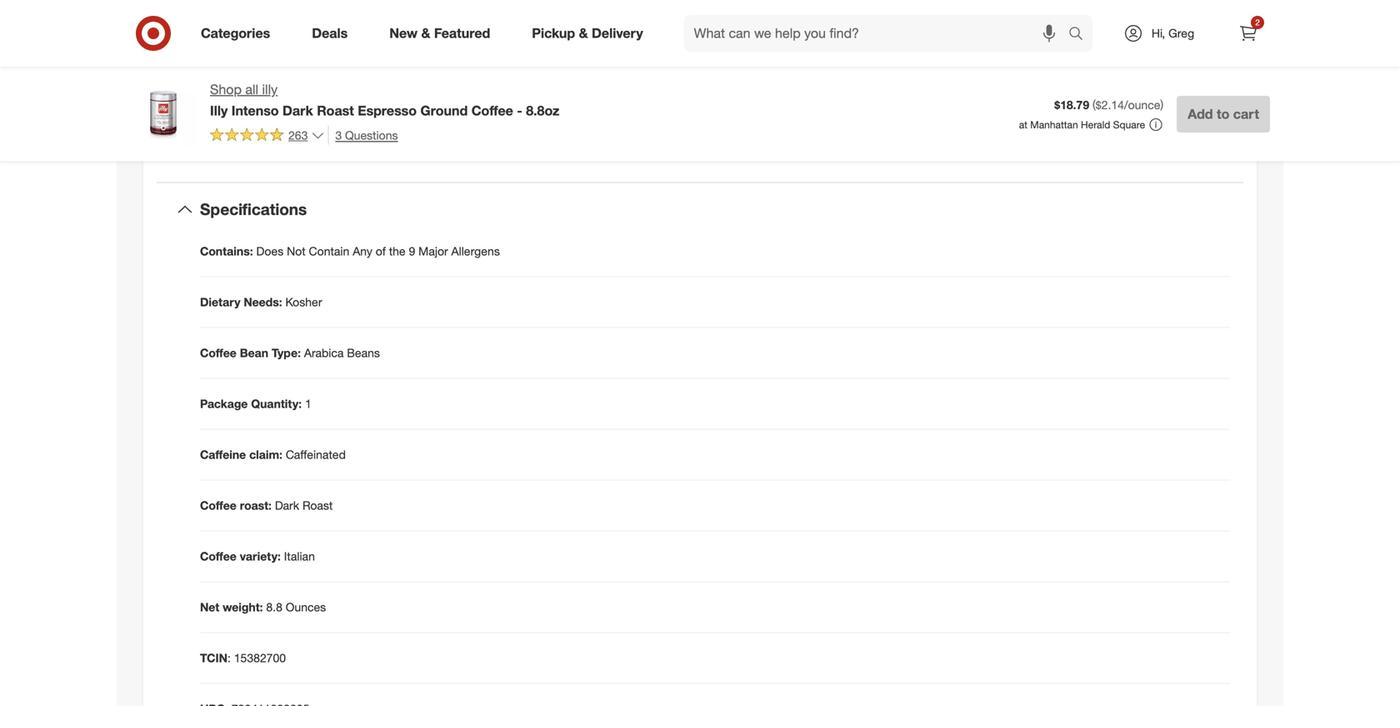 Task type: vqa. For each thing, say whether or not it's contained in the screenshot.
24
no



Task type: locate. For each thing, give the bounding box(es) containing it.
illy
[[210, 102, 228, 119]]

& for new
[[421, 25, 431, 41]]

any
[[353, 244, 373, 258]]

shop all illy illy intenso dark roast espresso ground coffee - 8.8oz
[[210, 81, 560, 119]]

type:
[[272, 345, 301, 360]]

at
[[1019, 118, 1028, 131]]

coffee left the bean in the left of the page
[[200, 345, 237, 360]]

weight:
[[223, 600, 263, 614]]

15382700
[[234, 651, 286, 665]]

1 horizontal spatial &
[[579, 25, 588, 41]]

hi,
[[1152, 26, 1166, 40]]

2 & from the left
[[579, 25, 588, 41]]

263
[[288, 128, 308, 142]]

tcin
[[200, 651, 228, 665]]

roast down caffeinated
[[303, 498, 333, 513]]

& right new
[[421, 25, 431, 41]]

coffee for coffee bean type: arabica beans
[[200, 345, 237, 360]]

0 horizontal spatial &
[[421, 25, 431, 41]]

tcin : 15382700
[[200, 651, 286, 665]]

8.8oz
[[526, 102, 560, 119]]

100%
[[187, 128, 222, 144]]

arabica
[[225, 128, 271, 144]]

What can we help you find? suggestions appear below search field
[[684, 15, 1073, 52]]

square
[[1114, 118, 1146, 131]]

coffee left variety:
[[200, 549, 237, 563]]

)
[[1161, 98, 1164, 112]]

categories
[[201, 25, 270, 41]]

add
[[1188, 106, 1214, 122]]

new
[[390, 25, 418, 41]]

featured
[[434, 25, 490, 41]]

1 vertical spatial roast
[[303, 498, 333, 513]]

arabica
[[304, 345, 344, 360]]

263 link
[[210, 126, 325, 146]]

0 vertical spatial dark
[[283, 102, 313, 119]]

to
[[1217, 106, 1230, 122]]

categories link
[[187, 15, 291, 52]]

coffee variety: italian
[[200, 549, 315, 563]]

coffee
[[472, 102, 513, 119], [200, 345, 237, 360], [200, 498, 237, 513], [200, 549, 237, 563]]

needs:
[[244, 295, 282, 309]]

dark right roast:
[[275, 498, 299, 513]]

coffee left roast:
[[200, 498, 237, 513]]

8.8
[[266, 600, 283, 614]]

roast:
[[240, 498, 272, 513]]

dietary
[[200, 295, 241, 309]]

ground
[[421, 102, 468, 119]]

roast up 3 at the left top
[[317, 102, 354, 119]]

dark up 263
[[283, 102, 313, 119]]

2 link
[[1231, 15, 1267, 52]]

2
[[1256, 17, 1260, 28]]

caffeinated
[[286, 447, 346, 462]]

1 & from the left
[[421, 25, 431, 41]]

net
[[200, 600, 219, 614]]

& right pickup
[[579, 25, 588, 41]]

search
[[1061, 27, 1101, 43]]

espresso
[[358, 102, 417, 119]]

roast
[[317, 102, 354, 119], [303, 498, 333, 513]]

allergens
[[452, 244, 500, 258]]

dietary needs: kosher
[[200, 295, 322, 309]]

coffee roast: dark roast
[[200, 498, 333, 513]]

&
[[421, 25, 431, 41], [579, 25, 588, 41]]

contains:
[[200, 244, 253, 258]]

0 vertical spatial roast
[[317, 102, 354, 119]]

& for pickup
[[579, 25, 588, 41]]

beans
[[347, 345, 380, 360]]

ounces
[[286, 600, 326, 614]]

coffee left -
[[472, 102, 513, 119]]

package
[[200, 396, 248, 411]]

pickup
[[532, 25, 575, 41]]

(
[[1093, 98, 1096, 112]]

intenso
[[232, 102, 279, 119]]

new & featured
[[390, 25, 490, 41]]

image of illy intenso dark roast espresso ground coffee - 8.8oz image
[[130, 80, 197, 147]]

kosher
[[286, 295, 322, 309]]

3 questions
[[335, 128, 398, 142]]



Task type: describe. For each thing, give the bounding box(es) containing it.
coffee for coffee variety: italian
[[200, 549, 237, 563]]

contain
[[309, 244, 350, 258]]

the
[[389, 244, 406, 258]]

:
[[228, 651, 231, 665]]

herald
[[1081, 118, 1111, 131]]

1 vertical spatial dark
[[275, 498, 299, 513]]

3 questions link
[[328, 126, 398, 145]]

caffeine
[[200, 447, 246, 462]]

ingredients: 100% arabica coffee
[[187, 103, 314, 144]]

questions
[[345, 128, 398, 142]]

claim:
[[249, 447, 283, 462]]

search button
[[1061, 15, 1101, 55]]

info
[[246, 60, 274, 79]]

package quantity: 1
[[200, 396, 312, 411]]

quantity:
[[251, 396, 302, 411]]

add to cart
[[1188, 106, 1260, 122]]

pickup & delivery
[[532, 25, 643, 41]]

hi, greg
[[1152, 26, 1195, 40]]

dark inside shop all illy illy intenso dark roast espresso ground coffee - 8.8oz
[[283, 102, 313, 119]]

$18.79 ( $2.14 /ounce )
[[1055, 98, 1164, 112]]

italian
[[284, 549, 315, 563]]

9
[[409, 244, 415, 258]]

does
[[256, 244, 284, 258]]

specifications button
[[157, 183, 1244, 236]]

all
[[245, 81, 259, 98]]

roast inside shop all illy illy intenso dark roast espresso ground coffee - 8.8oz
[[317, 102, 354, 119]]

ingredients:
[[187, 103, 262, 119]]

delivery
[[592, 25, 643, 41]]

coffee for coffee roast: dark roast
[[200, 498, 237, 513]]

cart
[[1234, 106, 1260, 122]]

pickup & delivery link
[[518, 15, 664, 52]]

-
[[517, 102, 523, 119]]

$18.79
[[1055, 98, 1090, 112]]

/ounce
[[1125, 98, 1161, 112]]

add to cart button
[[1177, 96, 1271, 132]]

not
[[287, 244, 306, 258]]

of
[[376, 244, 386, 258]]

manhattan
[[1031, 118, 1079, 131]]

variety:
[[240, 549, 281, 563]]

major
[[419, 244, 448, 258]]

$2.14
[[1096, 98, 1125, 112]]

deals link
[[298, 15, 369, 52]]

deals
[[312, 25, 348, 41]]

net weight: 8.8 ounces
[[200, 600, 326, 614]]

at manhattan herald square
[[1019, 118, 1146, 131]]

contains: does not contain any of the 9 major allergens
[[200, 244, 500, 258]]

label info
[[200, 60, 274, 79]]

specifications
[[200, 200, 307, 219]]

illy
[[262, 81, 278, 98]]

1
[[305, 396, 312, 411]]

shop
[[210, 81, 242, 98]]

coffee bean type: arabica beans
[[200, 345, 380, 360]]

coffee inside shop all illy illy intenso dark roast espresso ground coffee - 8.8oz
[[472, 102, 513, 119]]

caffeine claim: caffeinated
[[200, 447, 346, 462]]

label
[[200, 60, 242, 79]]

new & featured link
[[375, 15, 511, 52]]

label info button
[[157, 43, 1244, 96]]

greg
[[1169, 26, 1195, 40]]

3
[[335, 128, 342, 142]]

bean
[[240, 345, 269, 360]]

coffee
[[274, 128, 314, 144]]



